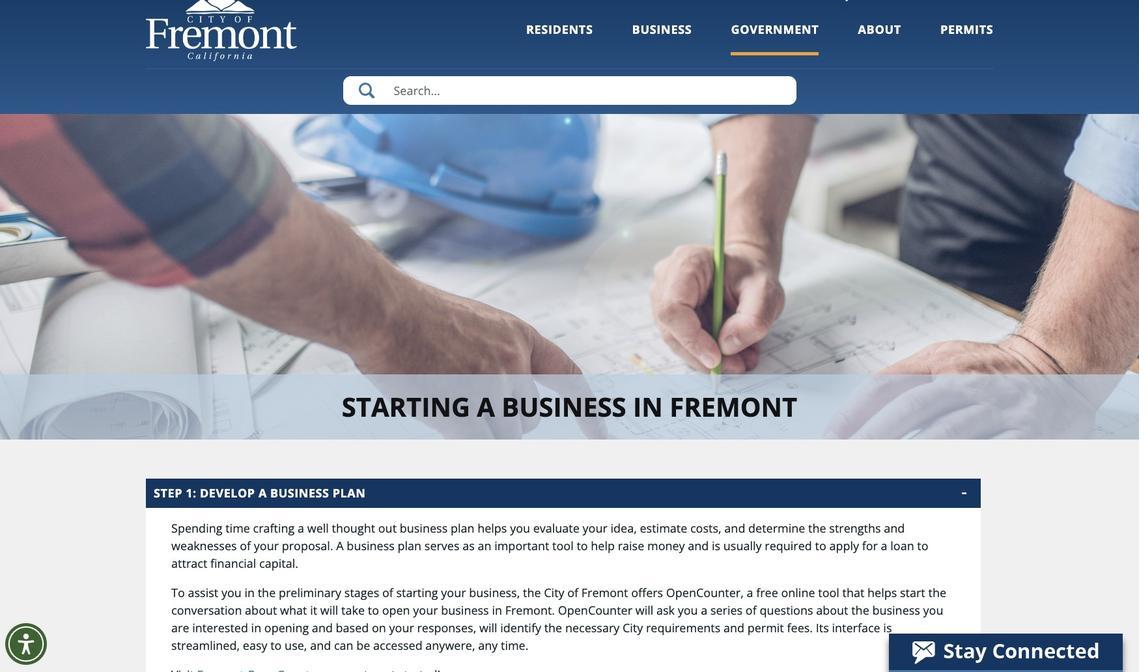 Task type: describe. For each thing, give the bounding box(es) containing it.
out
[[379, 521, 397, 536]]

permits
[[941, 22, 994, 37]]

Search text field
[[343, 76, 797, 105]]

permit
[[748, 620, 785, 636]]

opening
[[265, 620, 309, 636]]

assist
[[188, 585, 218, 601]]

of up permit
[[746, 603, 757, 619]]

2 horizontal spatial will
[[636, 603, 654, 619]]

responses,
[[417, 620, 477, 636]]

tool inside spending time crafting a well thought out business plan helps you evaluate your idea, estimate costs, and determine the strengths and weaknesses of your proposal. a business plan serves as an important tool to help raise money and is usually required to apply for a loan to attract financial capital.
[[553, 538, 574, 554]]

stages
[[345, 585, 379, 601]]

business up responses,
[[441, 603, 489, 619]]

2 about from the left
[[817, 603, 849, 619]]

capital.
[[259, 556, 298, 572]]

to left apply
[[816, 538, 827, 554]]

to left use,
[[271, 638, 282, 654]]

a right 'develop'
[[259, 486, 267, 501]]

0 horizontal spatial city
[[544, 585, 565, 601]]

crafting
[[253, 521, 295, 536]]

1 vertical spatial city
[[623, 620, 643, 636]]

to assist you in the preliminary stages of starting your business, the city of fremont offers opencounter, a free online tool that helps start the conversation about what it will take to open your business in fremont. opencounter will ask you a series of questions about the business you are interested in opening and based on your responses, will identify the necessary city requirements and permit fees. its interface is streamlined, easy to use, and can be accessed anywere, any time.
[[171, 585, 947, 654]]

and up loan
[[885, 521, 906, 536]]

to left help
[[577, 538, 588, 554]]

government link
[[732, 22, 820, 55]]

residents link
[[527, 22, 593, 55]]

1 vertical spatial in
[[492, 603, 502, 619]]

important
[[495, 538, 550, 554]]

develop
[[200, 486, 255, 501]]

streamlined,
[[171, 638, 240, 654]]

costs,
[[691, 521, 722, 536]]

evaluate
[[534, 521, 580, 536]]

a down opencounter,
[[701, 603, 708, 619]]

an
[[478, 538, 492, 554]]

stay connected image
[[890, 634, 1122, 671]]

a inside spending time crafting a well thought out business plan helps you evaluate your idea, estimate costs, and determine the strengths and weaknesses of your proposal. a business plan serves as an important tool to help raise money and is usually required to apply for a loan to attract financial capital.
[[337, 538, 344, 554]]

you right 'assist'
[[222, 585, 242, 601]]

of up opencounter
[[568, 585, 579, 601]]

1 vertical spatial business
[[271, 486, 329, 501]]

identify
[[501, 620, 542, 636]]

business up serves
[[400, 521, 448, 536]]

helps inside the to assist you in the preliminary stages of starting your business, the city of fremont offers opencounter, a free online tool that helps start the conversation about what it will take to open your business in fremont. opencounter will ask you a series of questions about the business you are interested in opening and based on your responses, will identify the necessary city requirements and permit fees. its interface is streamlined, easy to use, and can be accessed anywere, any time.
[[868, 585, 898, 601]]

based
[[336, 620, 369, 636]]

step 1: develop a business plan
[[154, 486, 366, 501]]

are
[[171, 620, 189, 636]]

proposal.
[[282, 538, 333, 554]]

government
[[732, 22, 820, 37]]

business,
[[469, 585, 520, 601]]

requirements
[[647, 620, 721, 636]]

business
[[502, 389, 627, 425]]

strengths
[[830, 521, 882, 536]]

a left well
[[298, 521, 304, 536]]

2 vertical spatial in
[[251, 620, 261, 636]]

the down capital.
[[258, 585, 276, 601]]

for
[[863, 538, 879, 554]]

estimate
[[640, 521, 688, 536]]

the up fremont.
[[523, 585, 541, 601]]

columnusercontrol1 main content
[[0, 22, 1140, 673]]

fremont
[[582, 585, 629, 601]]

interested
[[192, 620, 248, 636]]

and up usually
[[725, 521, 746, 536]]

spending
[[171, 521, 223, 536]]

it
[[310, 603, 318, 619]]

apply
[[830, 538, 860, 554]]

the down fremont.
[[545, 620, 563, 636]]

interface
[[833, 620, 881, 636]]

time
[[226, 521, 250, 536]]

be
[[357, 638, 370, 654]]

you down start
[[924, 603, 944, 619]]

series
[[711, 603, 743, 619]]

thought
[[332, 521, 375, 536]]

a left free
[[747, 585, 754, 601]]

well
[[307, 521, 329, 536]]

step
[[154, 486, 182, 501]]

plan
[[333, 486, 366, 501]]

fremont.
[[506, 603, 555, 619]]

ask
[[657, 603, 675, 619]]

of up "open"
[[383, 585, 394, 601]]

0 vertical spatial a
[[477, 389, 495, 425]]

start
[[901, 585, 926, 601]]

necessary
[[566, 620, 620, 636]]

to up the on
[[368, 603, 379, 619]]

money
[[648, 538, 685, 554]]

serves
[[425, 538, 460, 554]]

permits link
[[941, 22, 994, 55]]

what
[[280, 603, 307, 619]]

and left the can
[[310, 638, 331, 654]]

0 horizontal spatial will
[[321, 603, 339, 619]]



Task type: vqa. For each thing, say whether or not it's contained in the screenshot.
Special
no



Task type: locate. For each thing, give the bounding box(es) containing it.
of
[[240, 538, 251, 554], [383, 585, 394, 601], [568, 585, 579, 601], [746, 603, 757, 619]]

0 vertical spatial in
[[245, 585, 255, 601]]

a
[[259, 486, 267, 501], [298, 521, 304, 536], [882, 538, 888, 554], [747, 585, 754, 601], [701, 603, 708, 619]]

attract
[[171, 556, 207, 572]]

business down start
[[873, 603, 921, 619]]

questions
[[760, 603, 814, 619]]

1 horizontal spatial helps
[[868, 585, 898, 601]]

conversation
[[171, 603, 242, 619]]

its
[[816, 620, 830, 636]]

city up fremont.
[[544, 585, 565, 601]]

as
[[463, 538, 475, 554]]

your up help
[[583, 521, 608, 536]]

0 vertical spatial city
[[544, 585, 565, 601]]

idea,
[[611, 521, 637, 536]]

1 horizontal spatial tool
[[819, 585, 840, 601]]

1 horizontal spatial city
[[623, 620, 643, 636]]

0 horizontal spatial helps
[[478, 521, 507, 536]]

plan
[[451, 521, 475, 536], [398, 538, 422, 554]]

1 vertical spatial tool
[[819, 585, 840, 601]]

residents
[[527, 22, 593, 37]]

plan left serves
[[398, 538, 422, 554]]

your down starting
[[413, 603, 438, 619]]

helps right that
[[868, 585, 898, 601]]

on
[[372, 620, 386, 636]]

to
[[577, 538, 588, 554], [816, 538, 827, 554], [918, 538, 929, 554], [368, 603, 379, 619], [271, 638, 282, 654]]

1 about from the left
[[245, 603, 277, 619]]

you
[[510, 521, 531, 536], [222, 585, 242, 601], [678, 603, 698, 619], [924, 603, 944, 619]]

is inside spending time crafting a well thought out business plan helps you evaluate your idea, estimate costs, and determine the strengths and weaknesses of your proposal. a business plan serves as an important tool to help raise money and is usually required to apply for a loan to attract financial capital.
[[712, 538, 721, 554]]

starting
[[397, 585, 438, 601]]

fremont
[[670, 389, 798, 425]]

the
[[809, 521, 827, 536], [258, 585, 276, 601], [523, 585, 541, 601], [929, 585, 947, 601], [852, 603, 870, 619], [545, 620, 563, 636]]

1 horizontal spatial about
[[817, 603, 849, 619]]

use,
[[285, 638, 307, 654]]

opencounter,
[[667, 585, 744, 601]]

anywere,
[[426, 638, 476, 654]]

about up its
[[817, 603, 849, 619]]

starting a business in fremont
[[342, 389, 798, 425]]

in
[[634, 389, 663, 425]]

tool left that
[[819, 585, 840, 601]]

the up interface
[[852, 603, 870, 619]]

0 horizontal spatial about
[[245, 603, 277, 619]]

about
[[245, 603, 277, 619], [817, 603, 849, 619]]

1 vertical spatial is
[[884, 620, 893, 636]]

is
[[712, 538, 721, 554], [884, 620, 893, 636]]

business
[[400, 521, 448, 536], [347, 538, 395, 554], [441, 603, 489, 619], [873, 603, 921, 619]]

help
[[591, 538, 615, 554]]

tool down evaluate at bottom
[[553, 538, 574, 554]]

tool inside the to assist you in the preliminary stages of starting your business, the city of fremont offers opencounter, a free online tool that helps start the conversation about what it will take to open your business in fremont. opencounter will ask you a series of questions about the business you are interested in opening and based on your responses, will identify the necessary city requirements and permit fees. its interface is streamlined, easy to use, and can be accessed anywere, any time.
[[819, 585, 840, 601]]

1 horizontal spatial a
[[477, 389, 495, 425]]

weaknesses
[[171, 538, 237, 554]]

your
[[583, 521, 608, 536], [254, 538, 279, 554], [441, 585, 466, 601], [413, 603, 438, 619], [389, 620, 414, 636]]

you inside spending time crafting a well thought out business plan helps you evaluate your idea, estimate costs, and determine the strengths and weaknesses of your proposal. a business plan serves as an important tool to help raise money and is usually required to apply for a loan to attract financial capital.
[[510, 521, 531, 536]]

1 vertical spatial a
[[337, 538, 344, 554]]

in down business,
[[492, 603, 502, 619]]

business
[[633, 22, 692, 37], [271, 486, 329, 501]]

business down out
[[347, 538, 395, 554]]

0 horizontal spatial is
[[712, 538, 721, 554]]

a
[[477, 389, 495, 425], [337, 538, 344, 554]]

0 vertical spatial helps
[[478, 521, 507, 536]]

is right interface
[[884, 620, 893, 636]]

opencounter
[[558, 603, 633, 619]]

city down "offers"
[[623, 620, 643, 636]]

will down "offers"
[[636, 603, 654, 619]]

you up requirements
[[678, 603, 698, 619]]

that
[[843, 585, 865, 601]]

business link
[[633, 22, 692, 55]]

offers
[[632, 585, 664, 601]]

the up required
[[809, 521, 827, 536]]

1 horizontal spatial business
[[633, 22, 692, 37]]

the inside spending time crafting a well thought out business plan helps you evaluate your idea, estimate costs, and determine the strengths and weaknesses of your proposal. a business plan serves as an important tool to help raise money and is usually required to apply for a loan to attract financial capital.
[[809, 521, 827, 536]]

your up accessed at bottom left
[[389, 620, 414, 636]]

usually
[[724, 538, 762, 554]]

in up easy
[[251, 620, 261, 636]]

determine
[[749, 521, 806, 536]]

is inside the to assist you in the preliminary stages of starting your business, the city of fremont offers opencounter, a free online tool that helps start the conversation about what it will take to open your business in fremont. opencounter will ask you a series of questions about the business you are interested in opening and based on your responses, will identify the necessary city requirements and permit fees. its interface is streamlined, easy to use, and can be accessed anywere, any time.
[[884, 620, 893, 636]]

0 vertical spatial tool
[[553, 538, 574, 554]]

1 horizontal spatial will
[[480, 620, 498, 636]]

0 vertical spatial is
[[712, 538, 721, 554]]

of down time
[[240, 538, 251, 554]]

about link
[[859, 22, 902, 55]]

0 vertical spatial plan
[[451, 521, 475, 536]]

open
[[382, 603, 410, 619]]

1 horizontal spatial is
[[884, 620, 893, 636]]

about
[[859, 22, 902, 37]]

city
[[544, 585, 565, 601], [623, 620, 643, 636]]

1 vertical spatial helps
[[868, 585, 898, 601]]

the right start
[[929, 585, 947, 601]]

1 horizontal spatial plan
[[451, 521, 475, 536]]

1:
[[186, 486, 197, 501]]

easy
[[243, 638, 268, 654]]

online
[[782, 585, 816, 601]]

take
[[342, 603, 365, 619]]

your up responses,
[[441, 585, 466, 601]]

raise
[[618, 538, 645, 554]]

time.
[[501, 638, 529, 654]]

loan
[[891, 538, 915, 554]]

to
[[171, 585, 185, 601]]

0 vertical spatial business
[[633, 22, 692, 37]]

and down it
[[312, 620, 333, 636]]

will right it
[[321, 603, 339, 619]]

is down the costs,
[[712, 538, 721, 554]]

fees.
[[788, 620, 813, 636]]

financial
[[211, 556, 256, 572]]

1 vertical spatial plan
[[398, 538, 422, 554]]

0 horizontal spatial business
[[271, 486, 329, 501]]

about up opening
[[245, 603, 277, 619]]

your down crafting
[[254, 538, 279, 554]]

accessed
[[373, 638, 423, 654]]

preliminary
[[279, 585, 342, 601]]

in down financial
[[245, 585, 255, 601]]

0 horizontal spatial tool
[[553, 538, 574, 554]]

in
[[245, 585, 255, 601], [492, 603, 502, 619], [251, 620, 261, 636]]

starting
[[342, 389, 471, 425]]

and
[[725, 521, 746, 536], [885, 521, 906, 536], [688, 538, 709, 554], [312, 620, 333, 636], [724, 620, 745, 636], [310, 638, 331, 654]]

will
[[321, 603, 339, 619], [636, 603, 654, 619], [480, 620, 498, 636]]

spending time crafting a well thought out business plan helps you evaluate your idea, estimate costs, and determine the strengths and weaknesses of your proposal. a business plan serves as an important tool to help raise money and is usually required to apply for a loan to attract financial capital.
[[171, 521, 929, 572]]

can
[[334, 638, 354, 654]]

to right loan
[[918, 538, 929, 554]]

of inside spending time crafting a well thought out business plan helps you evaluate your idea, estimate costs, and determine the strengths and weaknesses of your proposal. a business plan serves as an important tool to help raise money and is usually required to apply for a loan to attract financial capital.
[[240, 538, 251, 554]]

free
[[757, 585, 779, 601]]

0 horizontal spatial plan
[[398, 538, 422, 554]]

and down the costs,
[[688, 538, 709, 554]]

and down series
[[724, 620, 745, 636]]

helps
[[478, 521, 507, 536], [868, 585, 898, 601]]

tool
[[553, 538, 574, 554], [819, 585, 840, 601]]

0 horizontal spatial a
[[337, 538, 344, 554]]

required
[[765, 538, 813, 554]]

a right for
[[882, 538, 888, 554]]

helps inside spending time crafting a well thought out business plan helps you evaluate your idea, estimate costs, and determine the strengths and weaknesses of your proposal. a business plan serves as an important tool to help raise money and is usually required to apply for a loan to attract financial capital.
[[478, 521, 507, 536]]

you up important
[[510, 521, 531, 536]]

any
[[479, 638, 498, 654]]

plan up as
[[451, 521, 475, 536]]

helps up an
[[478, 521, 507, 536]]

will up the any
[[480, 620, 498, 636]]



